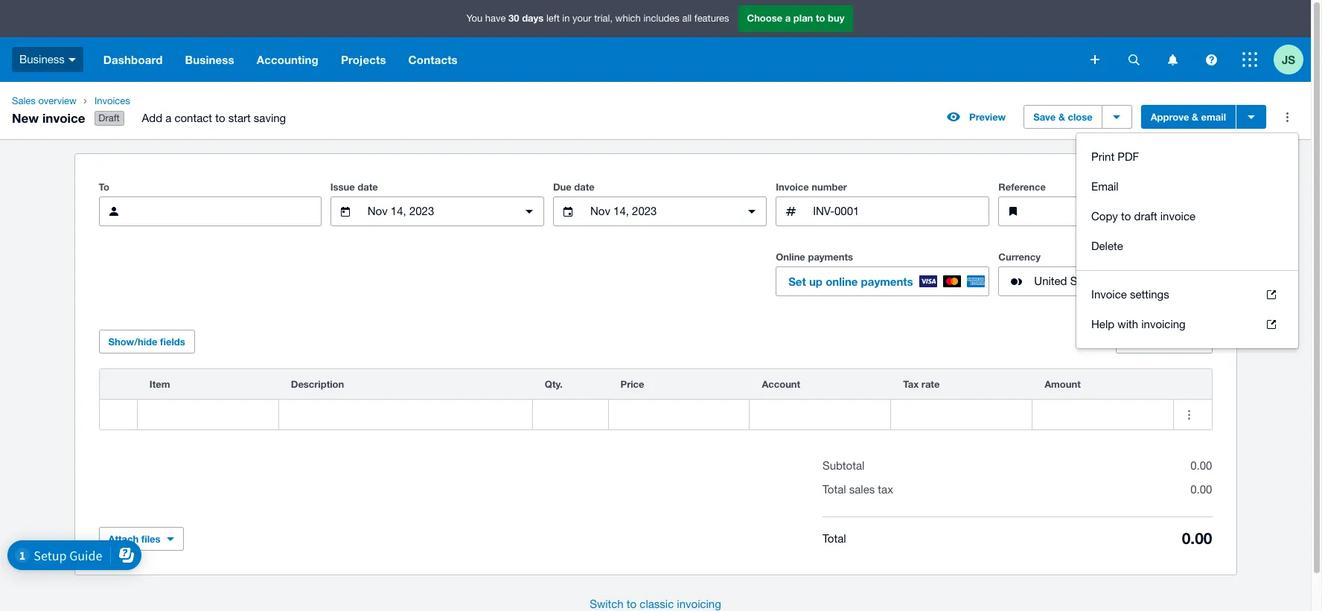 Task type: locate. For each thing, give the bounding box(es) containing it.
0 horizontal spatial tax
[[903, 378, 919, 390]]

tax down with
[[1125, 336, 1140, 347]]

0 horizontal spatial &
[[1059, 111, 1065, 123]]

a for contact
[[165, 112, 171, 124]]

choose a plan to buy
[[747, 12, 845, 24]]

to
[[816, 12, 825, 24], [215, 112, 225, 124], [1121, 210, 1131, 223], [627, 598, 637, 611]]

2 date from the left
[[574, 181, 595, 193]]

days
[[522, 12, 544, 24]]

1 horizontal spatial tax
[[1125, 336, 1140, 347]]

tax left rate
[[903, 378, 919, 390]]

0 horizontal spatial date
[[358, 181, 378, 193]]

business up sales overview
[[19, 53, 65, 65]]

svg image
[[1128, 54, 1140, 65], [1168, 54, 1178, 65], [68, 58, 76, 62]]

1 date from the left
[[358, 181, 378, 193]]

1 vertical spatial tax
[[903, 378, 919, 390]]

includes
[[644, 13, 680, 24]]

approve
[[1151, 111, 1189, 123]]

total sales tax
[[823, 483, 893, 496]]

2 list box from the top
[[1077, 270, 1299, 349]]

contact element
[[99, 197, 321, 226]]

navigation
[[92, 37, 1080, 82]]

banner
[[0, 0, 1311, 82]]

1 horizontal spatial payments
[[861, 275, 913, 288]]

a inside banner
[[785, 12, 791, 24]]

to left start
[[215, 112, 225, 124]]

invoice number
[[776, 181, 847, 193]]

overview
[[38, 95, 77, 106]]

Due date text field
[[589, 197, 731, 226]]

2 total from the top
[[823, 532, 846, 545]]

svg image left js
[[1243, 52, 1258, 67]]

0 vertical spatial invoice
[[776, 181, 809, 193]]

total down total sales tax
[[823, 532, 846, 545]]

list box containing print pdf
[[1077, 133, 1299, 270]]

0 horizontal spatial invoice
[[776, 181, 809, 193]]

sales
[[849, 483, 875, 496]]

0 vertical spatial total
[[823, 483, 846, 496]]

set up online payments button
[[776, 267, 990, 296]]

1 horizontal spatial svg image
[[1206, 54, 1217, 65]]

svg image up "close"
[[1091, 55, 1100, 64]]

0 vertical spatial payments
[[808, 251, 853, 263]]

exclusive
[[1143, 336, 1183, 347]]

svg image up email
[[1206, 54, 1217, 65]]

0 vertical spatial invoice
[[42, 110, 85, 126]]

add a contact to start saving
[[142, 112, 286, 124]]

new
[[12, 110, 39, 126]]

projects
[[341, 53, 386, 66]]

1 vertical spatial invoice
[[1092, 288, 1127, 301]]

Quantity field
[[533, 401, 608, 429]]

business button
[[0, 37, 92, 82], [174, 37, 246, 82]]

1 horizontal spatial a
[[785, 12, 791, 24]]

0.00
[[1191, 460, 1213, 472], [1191, 483, 1213, 496], [1182, 529, 1213, 548]]

pdf
[[1118, 150, 1139, 163]]

issue date
[[330, 181, 378, 193]]

to left 'draft'
[[1121, 210, 1131, 223]]

1 total from the top
[[823, 483, 846, 496]]

rate
[[922, 378, 940, 390]]

payments right online
[[861, 275, 913, 288]]

svg image
[[1243, 52, 1258, 67], [1206, 54, 1217, 65], [1091, 55, 1100, 64]]

help
[[1092, 318, 1115, 331]]

email button
[[1077, 172, 1299, 202]]

tax inside popup button
[[1125, 336, 1140, 347]]

1 list box from the top
[[1077, 133, 1299, 270]]

features
[[695, 13, 729, 24]]

0 vertical spatial 0.00
[[1191, 460, 1213, 472]]

date right due
[[574, 181, 595, 193]]

total down subtotal
[[823, 483, 846, 496]]

1 horizontal spatial date
[[574, 181, 595, 193]]

1 vertical spatial invoicing
[[677, 598, 721, 611]]

price
[[621, 378, 644, 390]]

1 horizontal spatial invoice
[[1092, 288, 1127, 301]]

1 vertical spatial total
[[823, 532, 846, 545]]

switch
[[590, 598, 624, 611]]

1 vertical spatial a
[[165, 112, 171, 124]]

a left the plan
[[785, 12, 791, 24]]

settings
[[1130, 288, 1170, 301]]

date right issue
[[358, 181, 378, 193]]

a
[[785, 12, 791, 24], [165, 112, 171, 124]]

Description text field
[[279, 401, 532, 429]]

email
[[1092, 180, 1119, 193]]

1 horizontal spatial business
[[185, 53, 234, 66]]

0.00 for total sales tax
[[1191, 483, 1213, 496]]

1 vertical spatial 0.00
[[1191, 483, 1213, 496]]

invoice down overview
[[42, 110, 85, 126]]

trial,
[[594, 13, 613, 24]]

1 vertical spatial invoice
[[1161, 210, 1196, 223]]

1 horizontal spatial invoice
[[1161, 210, 1196, 223]]

print
[[1092, 150, 1115, 163]]

buy
[[828, 12, 845, 24]]

tax
[[1125, 336, 1140, 347], [903, 378, 919, 390]]

amounts
[[1116, 314, 1157, 326]]

preview
[[970, 111, 1006, 123]]

account
[[762, 378, 801, 390]]

contact
[[175, 112, 212, 124]]

0 vertical spatial a
[[785, 12, 791, 24]]

invoice inside button
[[1161, 210, 1196, 223]]

total
[[823, 483, 846, 496], [823, 532, 846, 545]]

2 & from the left
[[1192, 111, 1199, 123]]

due
[[553, 181, 572, 193]]

to left buy
[[816, 12, 825, 24]]

0 horizontal spatial svg image
[[68, 58, 76, 62]]

help with invoicing
[[1092, 318, 1186, 331]]

0 horizontal spatial a
[[165, 112, 171, 124]]

js button
[[1274, 37, 1311, 82]]

attach files
[[108, 533, 160, 545]]

group
[[1077, 133, 1299, 349]]

business button up invoices link
[[174, 37, 246, 82]]

2 business button from the left
[[174, 37, 246, 82]]

invoicing up exclusive
[[1142, 318, 1186, 331]]

0 horizontal spatial business button
[[0, 37, 92, 82]]

None field
[[138, 400, 278, 430]]

save & close button
[[1024, 105, 1102, 129]]

0 vertical spatial tax
[[1125, 336, 1140, 347]]

plan
[[794, 12, 813, 24]]

1 horizontal spatial svg image
[[1128, 54, 1140, 65]]

description
[[291, 378, 344, 390]]

invoicing right classic
[[677, 598, 721, 611]]

help with invoicing link
[[1077, 310, 1299, 340]]

number
[[812, 181, 847, 193]]

dashboard
[[103, 53, 163, 66]]

amount
[[1045, 378, 1081, 390]]

contacts
[[408, 53, 458, 66]]

up
[[809, 275, 823, 288]]

save & close
[[1034, 111, 1093, 123]]

classic
[[640, 598, 674, 611]]

& left email
[[1192, 111, 1199, 123]]

invoice down email button
[[1161, 210, 1196, 223]]

navigation containing dashboard
[[92, 37, 1080, 82]]

invoice
[[776, 181, 809, 193], [1092, 288, 1127, 301]]

accounting
[[257, 53, 319, 66]]

online payments
[[776, 251, 853, 263]]

left
[[546, 13, 560, 24]]

switch to classic invoicing button
[[578, 590, 733, 611]]

sales
[[12, 95, 36, 106]]

tax inside invoice line item list 'element'
[[903, 378, 919, 390]]

total for total sales tax
[[823, 483, 846, 496]]

business up invoices link
[[185, 53, 234, 66]]

payments up online
[[808, 251, 853, 263]]

1 horizontal spatial &
[[1192, 111, 1199, 123]]

invoice inside 'link'
[[1092, 288, 1127, 301]]

list box
[[1077, 133, 1299, 270], [1077, 270, 1299, 349]]

invoice line item list element
[[99, 369, 1213, 430]]

draft
[[1134, 210, 1158, 223]]

invoice left number
[[776, 181, 809, 193]]

2 vertical spatial 0.00
[[1182, 529, 1213, 548]]

in
[[562, 13, 570, 24]]

banner containing js
[[0, 0, 1311, 82]]

to inside banner
[[816, 12, 825, 24]]

1 & from the left
[[1059, 111, 1065, 123]]

a right the add
[[165, 112, 171, 124]]

0 vertical spatial invoicing
[[1142, 318, 1186, 331]]

date for due date
[[574, 181, 595, 193]]

invoice down dollar
[[1092, 288, 1127, 301]]

copy to draft invoice button
[[1077, 202, 1299, 232]]

0 horizontal spatial invoicing
[[677, 598, 721, 611]]

1 business button from the left
[[0, 37, 92, 82]]

all
[[682, 13, 692, 24]]

1 vertical spatial payments
[[861, 275, 913, 288]]

1 horizontal spatial business button
[[174, 37, 246, 82]]

& right save
[[1059, 111, 1065, 123]]

0 horizontal spatial invoice
[[42, 110, 85, 126]]

business button up sales overview
[[0, 37, 92, 82]]



Task type: vqa. For each thing, say whether or not it's contained in the screenshot.
the up
yes



Task type: describe. For each thing, give the bounding box(es) containing it.
which
[[615, 13, 641, 24]]

tax for tax exclusive
[[1125, 336, 1140, 347]]

Inventory item text field
[[138, 401, 278, 429]]

0.00 for subtotal
[[1191, 460, 1213, 472]]

draft
[[99, 113, 120, 124]]

choose
[[747, 12, 783, 24]]

online
[[776, 251, 806, 263]]

email
[[1201, 111, 1226, 123]]

print pdf
[[1092, 150, 1139, 163]]

more line item options element
[[1174, 369, 1212, 399]]

tax exclusive
[[1125, 336, 1183, 347]]

& for close
[[1059, 111, 1065, 123]]

2 horizontal spatial svg image
[[1168, 54, 1178, 65]]

tax for tax rate
[[903, 378, 919, 390]]

to right switch
[[627, 598, 637, 611]]

js
[[1282, 52, 1296, 66]]

show/hide fields
[[108, 336, 185, 348]]

projects button
[[330, 37, 397, 82]]

invoice settings
[[1092, 288, 1170, 301]]

show/hide
[[108, 336, 157, 348]]

amounts are
[[1116, 314, 1175, 326]]

save
[[1034, 111, 1056, 123]]

approve & email
[[1151, 111, 1226, 123]]

group containing print pdf
[[1077, 133, 1299, 349]]

invoice number element
[[776, 197, 990, 226]]

currency united states dollar
[[999, 251, 1134, 288]]

qty.
[[545, 378, 563, 390]]

sales overview link
[[6, 94, 83, 109]]

united
[[1034, 275, 1067, 288]]

30
[[509, 12, 519, 24]]

more date options image
[[737, 197, 767, 226]]

start
[[228, 112, 251, 124]]

invoices
[[94, 95, 130, 106]]

0 horizontal spatial business
[[19, 53, 65, 65]]

accounting button
[[246, 37, 330, 82]]

issue
[[330, 181, 355, 193]]

delete
[[1092, 240, 1123, 253]]

more invoice options image
[[1273, 102, 1302, 132]]

you have 30 days left in your trial, which includes all features
[[466, 12, 729, 24]]

attach files button
[[99, 527, 184, 551]]

To text field
[[134, 197, 321, 226]]

1 horizontal spatial invoicing
[[1142, 318, 1186, 331]]

Issue date text field
[[366, 197, 509, 226]]

invoice settings link
[[1077, 280, 1299, 310]]

due date
[[553, 181, 595, 193]]

reference
[[999, 181, 1046, 193]]

0 horizontal spatial svg image
[[1091, 55, 1100, 64]]

set
[[789, 275, 806, 288]]

invoicing inside button
[[677, 598, 721, 611]]

subtotal
[[823, 460, 865, 472]]

tax rate
[[903, 378, 940, 390]]

2 horizontal spatial svg image
[[1243, 52, 1258, 67]]

list box containing invoice settings
[[1077, 270, 1299, 349]]

more date options image
[[514, 197, 544, 226]]

have
[[485, 13, 506, 24]]

0 horizontal spatial payments
[[808, 251, 853, 263]]

dashboard link
[[92, 37, 174, 82]]

delete button
[[1077, 232, 1299, 261]]

close
[[1068, 111, 1093, 123]]

invoice for invoice settings
[[1092, 288, 1127, 301]]

Amount field
[[1033, 401, 1174, 429]]

united states dollar button
[[999, 267, 1213, 296]]

show/hide fields button
[[99, 330, 195, 354]]

tax exclusive button
[[1116, 330, 1213, 354]]

print pdf button
[[1077, 142, 1299, 172]]

more line item options image
[[1174, 400, 1204, 430]]

tax
[[878, 483, 893, 496]]

item
[[150, 378, 170, 390]]

contacts button
[[397, 37, 469, 82]]

to
[[99, 181, 109, 193]]

Invoice number text field
[[812, 197, 989, 226]]

currency
[[999, 251, 1041, 263]]

navigation inside banner
[[92, 37, 1080, 82]]

files
[[141, 533, 160, 545]]

are
[[1160, 314, 1175, 326]]

& for email
[[1192, 111, 1199, 123]]

attach
[[108, 533, 139, 545]]

invoice for invoice number
[[776, 181, 809, 193]]

set up online payments
[[789, 275, 913, 288]]

date for issue date
[[358, 181, 378, 193]]

invoices link
[[89, 94, 298, 109]]

Reference text field
[[1034, 197, 1212, 226]]

business inside navigation
[[185, 53, 234, 66]]

your
[[573, 13, 592, 24]]

approve & email button
[[1141, 105, 1236, 129]]

with
[[1118, 318, 1139, 331]]

preview button
[[938, 105, 1015, 129]]

switch to classic invoicing
[[590, 598, 721, 611]]

fields
[[160, 336, 185, 348]]

payments inside set up online payments popup button
[[861, 275, 913, 288]]

to inside list box
[[1121, 210, 1131, 223]]

a for plan
[[785, 12, 791, 24]]

none field inside invoice line item list 'element'
[[138, 400, 278, 430]]

you
[[466, 13, 483, 24]]

total for total
[[823, 532, 846, 545]]

add
[[142, 112, 162, 124]]

Price field
[[609, 401, 749, 429]]

copy to draft invoice
[[1092, 210, 1196, 223]]

states
[[1070, 275, 1102, 288]]

online
[[826, 275, 858, 288]]

saving
[[254, 112, 286, 124]]

dollar
[[1105, 275, 1134, 288]]



